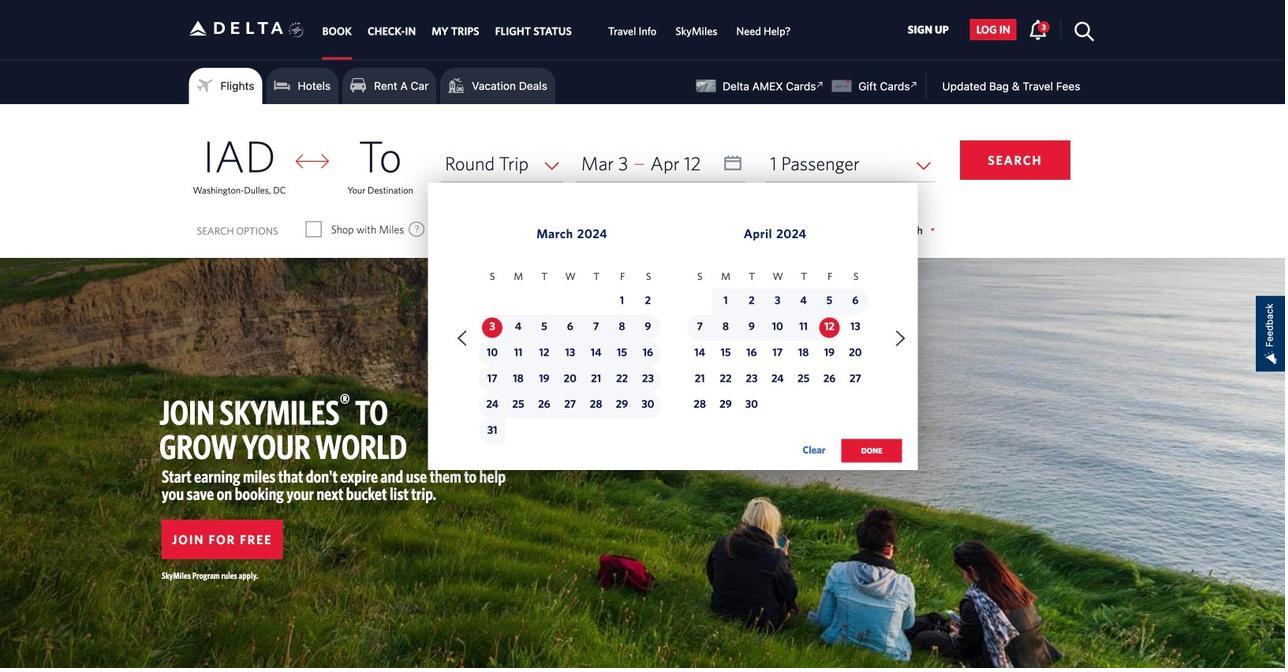 Task type: describe. For each thing, give the bounding box(es) containing it.
2 this link opens another site in a new window that may not follow the same accessibility policies as delta air lines. image from the left
[[907, 77, 922, 92]]

calendar expanded, use arrow keys to select date application
[[428, 183, 918, 479]]



Task type: locate. For each thing, give the bounding box(es) containing it.
skyteam image
[[289, 5, 304, 55]]

tab panel
[[0, 104, 1286, 479]]

delta air lines image
[[189, 4, 284, 53]]

1 this link opens another site in a new window that may not follow the same accessibility policies as delta air lines. image from the left
[[813, 77, 828, 92]]

this link opens another site in a new window that may not follow the same accessibility policies as delta air lines. image
[[813, 77, 828, 92], [907, 77, 922, 92]]

None field
[[441, 145, 563, 182], [767, 145, 935, 182], [441, 145, 563, 182], [767, 145, 935, 182]]

0 horizontal spatial this link opens another site in a new window that may not follow the same accessibility policies as delta air lines. image
[[813, 77, 828, 92]]

None text field
[[577, 145, 746, 182]]

None checkbox
[[307, 222, 321, 238], [589, 222, 603, 238], [307, 222, 321, 238], [589, 222, 603, 238]]

1 horizontal spatial this link opens another site in a new window that may not follow the same accessibility policies as delta air lines. image
[[907, 77, 922, 92]]

tab list
[[315, 0, 801, 59]]



Task type: vqa. For each thing, say whether or not it's contained in the screenshot.
the easily
no



